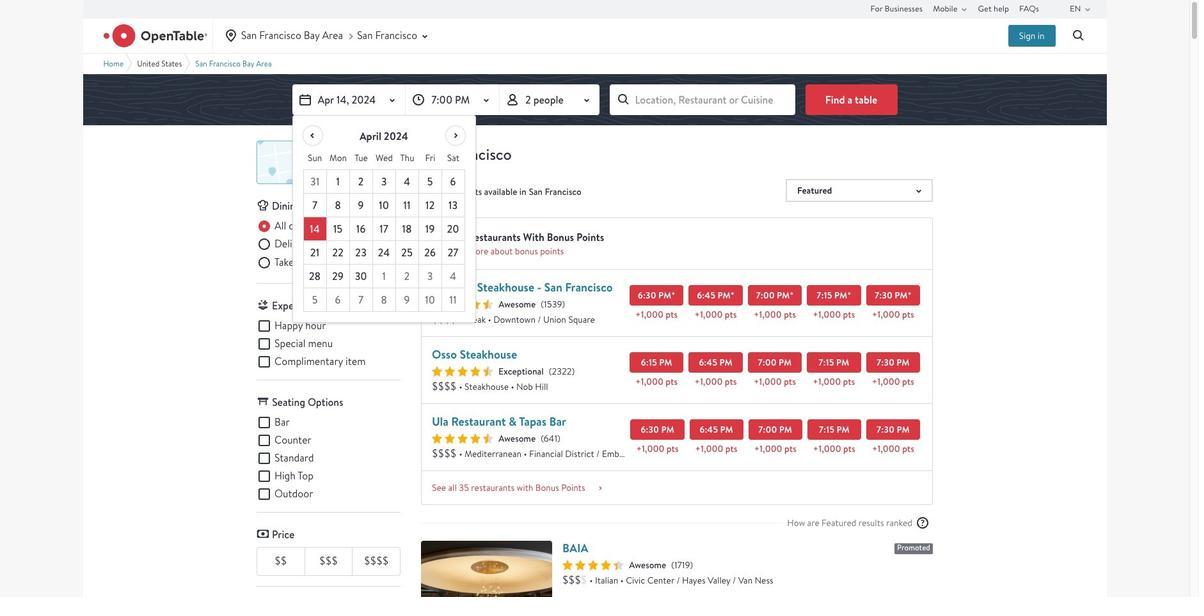 Task type: describe. For each thing, give the bounding box(es) containing it.
bonus point image
[[432, 228, 463, 259]]

Please input a Location, Restaurant or Cuisine field
[[610, 84, 795, 115]]

4.4 stars image
[[432, 434, 493, 444]]

tuesday element
[[350, 147, 373, 170]]

4.3 stars image
[[563, 561, 624, 571]]

1 group from the top
[[257, 219, 401, 273]]

none radio inside group
[[257, 255, 330, 271]]

3 group from the top
[[257, 415, 401, 502]]



Task type: locate. For each thing, give the bounding box(es) containing it.
wednesday element
[[373, 147, 396, 170]]

group
[[257, 219, 401, 273], [257, 319, 401, 370], [257, 415, 401, 502]]

grid
[[303, 147, 465, 312]]

monday element
[[327, 147, 350, 170]]

opentable logo image
[[103, 24, 207, 47]]

None radio
[[257, 255, 330, 271]]

1 vertical spatial group
[[257, 319, 401, 370]]

row group
[[303, 170, 465, 312]]

None field
[[610, 84, 795, 115]]

saturday element
[[442, 147, 465, 170]]

None radio
[[257, 219, 351, 234], [257, 237, 333, 252], [257, 219, 351, 234], [257, 237, 333, 252]]

thursday element
[[396, 147, 419, 170]]

4.5 stars image
[[432, 300, 493, 310]]

sunday element
[[303, 147, 327, 170]]

friday element
[[419, 147, 442, 170]]

0 vertical spatial group
[[257, 219, 401, 273]]

4.6 stars image
[[432, 367, 493, 377]]

2 vertical spatial group
[[257, 415, 401, 502]]

2 group from the top
[[257, 319, 401, 370]]



Task type: vqa. For each thing, say whether or not it's contained in the screenshot.
4.5 stars IMAGE
yes



